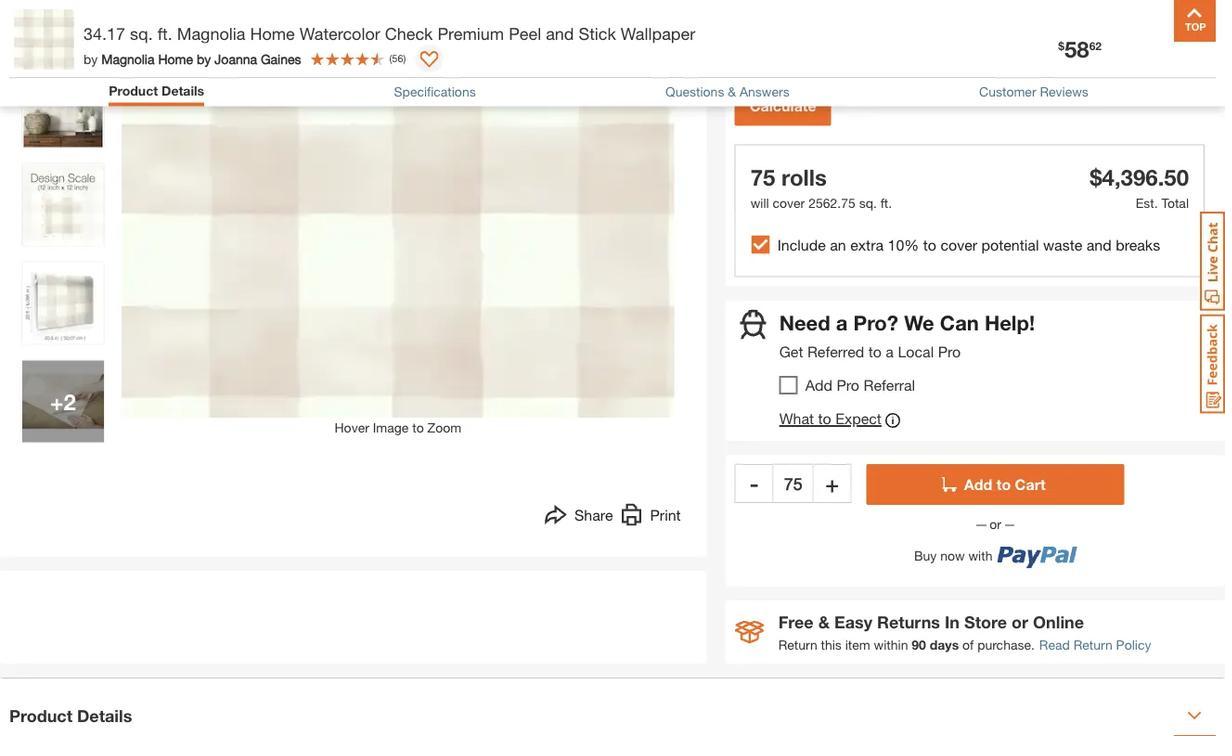 Task type: locate. For each thing, give the bounding box(es) containing it.
2562.75
[[809, 196, 856, 211]]

1 horizontal spatial ft.
[[881, 196, 892, 211]]

ft. up 10%
[[881, 196, 892, 211]]

1 horizontal spatial pro
[[938, 343, 961, 361]]

0 horizontal spatial $
[[1059, 40, 1065, 53]]

$ inside "$ 4,396.50 est. total"
[[1090, 164, 1103, 190]]

1 vertical spatial &
[[819, 612, 830, 632]]

0 vertical spatial $
[[1059, 40, 1065, 53]]

returns
[[877, 612, 941, 632]]

free & easy returns in store or online return this item within 90 days of purchase. read return policy
[[779, 612, 1152, 652]]

0 horizontal spatial a
[[836, 310, 848, 335]]

0 vertical spatial &
[[728, 84, 736, 99]]

0 horizontal spatial by
[[84, 51, 98, 66]]

store
[[965, 612, 1007, 632]]

0 horizontal spatial add
[[806, 377, 833, 394]]

34.17 sq. ft. magnolia home watercolor check premium peel and stick wallpaper
[[84, 23, 696, 43]]

1 horizontal spatial add
[[964, 476, 993, 494]]

we
[[904, 310, 935, 335]]

0 vertical spatial product details
[[109, 83, 204, 98]]

1 horizontal spatial return
[[1074, 637, 1113, 652]]

1 vertical spatial home
[[158, 51, 193, 66]]

None field
[[774, 464, 813, 503]]

0 vertical spatial pro
[[938, 343, 961, 361]]

an
[[830, 236, 847, 254]]

to left cart
[[997, 476, 1011, 494]]

to left zoom
[[412, 420, 424, 435]]

home left joanna
[[158, 51, 193, 66]]

$
[[1059, 40, 1065, 53], [1090, 164, 1103, 190]]

gaines
[[261, 51, 301, 66]]

return right "read"
[[1074, 637, 1113, 652]]

1 vertical spatial +
[[826, 470, 839, 497]]

0 horizontal spatial details
[[77, 706, 132, 726]]

free
[[779, 612, 814, 632]]

item
[[846, 637, 871, 652]]

pro down can
[[938, 343, 961, 361]]

and right waste on the top right of the page
[[1087, 236, 1112, 254]]

a up referred
[[836, 310, 848, 335]]

home up gaines in the left top of the page
[[250, 23, 295, 43]]

$ for 4,396.50
[[1090, 164, 1103, 190]]

or up buy now with button
[[986, 516, 1005, 532]]

days
[[930, 637, 959, 652]]

answers
[[740, 84, 790, 99]]

0 vertical spatial home
[[250, 23, 295, 43]]

return down the free
[[779, 637, 818, 652]]

expect
[[836, 410, 882, 428]]

1 horizontal spatial product
[[109, 83, 158, 98]]

&
[[728, 84, 736, 99], [819, 612, 830, 632]]

1 vertical spatial pro
[[837, 377, 860, 394]]

cover left potential
[[941, 236, 978, 254]]

58
[[1065, 35, 1090, 62]]

cover
[[773, 196, 805, 211], [941, 236, 978, 254]]

1 vertical spatial or
[[1012, 612, 1029, 632]]

total
[[1162, 196, 1189, 211]]

1 vertical spatial magnolia
[[101, 51, 155, 66]]

need a pro? we can help! get referred to a local pro
[[780, 310, 1035, 361]]

specifications
[[394, 84, 476, 99]]

specifications button
[[394, 84, 476, 99], [394, 84, 476, 99]]

or inside free & easy returns in store or online return this item within 90 days of purchase. read return policy
[[1012, 612, 1029, 632]]

magnolia
[[177, 23, 245, 43], [101, 51, 155, 66]]

1 horizontal spatial by
[[197, 51, 211, 66]]

pro up expect
[[837, 377, 860, 394]]

extra
[[851, 236, 884, 254]]

ft. up by magnolia home by joanna gaines
[[158, 23, 172, 43]]

magnolia home by joanna gaines wallpaper rolls psw1170rl 1f.3 image
[[22, 164, 104, 246]]

1 vertical spatial add
[[964, 476, 993, 494]]

0 vertical spatial magnolia
[[177, 23, 245, 43]]

pro inside the need a pro? we can help! get referred to a local pro
[[938, 343, 961, 361]]

customer
[[980, 84, 1037, 99]]

0 horizontal spatial or
[[986, 516, 1005, 532]]

$ 58 62
[[1059, 35, 1102, 62]]

return
[[779, 637, 818, 652], [1074, 637, 1113, 652]]

of
[[963, 637, 974, 652]]

cover right will
[[773, 196, 805, 211]]

purchase.
[[978, 637, 1035, 652]]

1 vertical spatial ft.
[[881, 196, 892, 211]]

2 by from the left
[[197, 51, 211, 66]]

sq. right 34.17
[[130, 23, 153, 43]]

product details
[[109, 83, 204, 98], [9, 706, 132, 726]]

& inside free & easy returns in store or online return this item within 90 days of purchase. read return policy
[[819, 612, 830, 632]]

magnolia up by magnolia home by joanna gaines
[[177, 23, 245, 43]]

1 vertical spatial $
[[1090, 164, 1103, 190]]

magnolia home by joanna gaines wallpaper rolls psw1170rl 4f.2 image
[[22, 66, 104, 147]]

+ button
[[813, 464, 852, 503]]

get
[[780, 343, 804, 361]]

magnolia home by joanna gaines wallpaper rolls psw1170rl c3.1 image
[[22, 0, 104, 49]]

product
[[109, 83, 158, 98], [9, 706, 72, 726]]

referral
[[864, 377, 916, 394]]

& left answers
[[728, 84, 736, 99]]

0 horizontal spatial return
[[779, 637, 818, 652]]

0 horizontal spatial ft.
[[158, 23, 172, 43]]

0 vertical spatial add
[[806, 377, 833, 394]]

1 horizontal spatial sq.
[[859, 196, 877, 211]]

policy
[[1117, 637, 1152, 652]]

a left local at the right top of page
[[886, 343, 894, 361]]

caret image
[[1187, 709, 1202, 723]]

share
[[575, 506, 613, 524]]

this
[[821, 637, 842, 652]]

1 vertical spatial a
[[886, 343, 894, 361]]

1 horizontal spatial home
[[250, 23, 295, 43]]

1 vertical spatial cover
[[941, 236, 978, 254]]

by
[[84, 51, 98, 66], [197, 51, 211, 66]]

stick
[[579, 23, 616, 43]]

1 vertical spatial product
[[9, 706, 72, 726]]

and
[[546, 23, 574, 43], [1087, 236, 1112, 254]]

1 horizontal spatial +
[[826, 470, 839, 497]]

0 vertical spatial product
[[109, 83, 158, 98]]

details
[[162, 83, 204, 98], [77, 706, 132, 726]]

magnolia down 34.17
[[101, 51, 155, 66]]

0 vertical spatial sq.
[[130, 23, 153, 43]]

add inside button
[[964, 476, 993, 494]]

pro?
[[854, 310, 899, 335]]

local
[[898, 343, 934, 361]]

add to cart
[[964, 476, 1046, 494]]

add for add pro referral
[[806, 377, 833, 394]]

0 horizontal spatial sq.
[[130, 23, 153, 43]]

0 horizontal spatial cover
[[773, 196, 805, 211]]

by left joanna
[[197, 51, 211, 66]]

add to cart button
[[867, 464, 1125, 505]]

add
[[806, 377, 833, 394], [964, 476, 993, 494]]

sq. right 2562.75
[[859, 196, 877, 211]]

$ for 58
[[1059, 40, 1065, 53]]

buy now with button
[[867, 534, 1125, 569]]

1 horizontal spatial $
[[1090, 164, 1103, 190]]

sq. inside "75 rolls will cover 2562.75 sq. ft."
[[859, 196, 877, 211]]

+
[[50, 388, 64, 415], [826, 470, 839, 497]]

add up "what to expect"
[[806, 377, 833, 394]]

product details button
[[109, 83, 204, 102], [109, 83, 204, 98], [0, 679, 1226, 736]]

+ inside button
[[826, 470, 839, 497]]

add left cart
[[964, 476, 993, 494]]

add for add to cart
[[964, 476, 993, 494]]

potential
[[982, 236, 1039, 254]]

75 rolls will cover 2562.75 sq. ft.
[[751, 164, 892, 211]]

0 vertical spatial cover
[[773, 196, 805, 211]]

display image
[[420, 51, 439, 70]]

0 horizontal spatial +
[[50, 388, 64, 415]]

need
[[780, 310, 831, 335]]

or up purchase.
[[1012, 612, 1029, 632]]

0 horizontal spatial magnolia
[[101, 51, 155, 66]]

1 horizontal spatial cover
[[941, 236, 978, 254]]

0 vertical spatial details
[[162, 83, 204, 98]]

to down pro?
[[869, 343, 882, 361]]

& up "this"
[[819, 612, 830, 632]]

1 horizontal spatial &
[[819, 612, 830, 632]]

within
[[874, 637, 908, 652]]

calculate button
[[735, 85, 832, 126]]

0 vertical spatial +
[[50, 388, 64, 415]]

1 horizontal spatial details
[[162, 83, 204, 98]]

in
[[945, 612, 960, 632]]

0 horizontal spatial &
[[728, 84, 736, 99]]

home
[[250, 23, 295, 43], [158, 51, 193, 66]]

with
[[969, 548, 993, 563]]

0 vertical spatial and
[[546, 23, 574, 43]]

pro
[[938, 343, 961, 361], [837, 377, 860, 394]]

to inside button
[[997, 476, 1011, 494]]

buy now with
[[914, 548, 993, 563]]

1 vertical spatial sq.
[[859, 196, 877, 211]]

online
[[1033, 612, 1084, 632]]

ft.
[[158, 23, 172, 43], [881, 196, 892, 211]]

1 horizontal spatial or
[[1012, 612, 1029, 632]]

1 horizontal spatial magnolia
[[177, 23, 245, 43]]

to inside the need a pro? we can help! get referred to a local pro
[[869, 343, 882, 361]]

include
[[778, 236, 826, 254]]

cover inside "75 rolls will cover 2562.75 sq. ft."
[[773, 196, 805, 211]]

$ inside $ 58 62
[[1059, 40, 1065, 53]]

and right peel
[[546, 23, 574, 43]]

1 vertical spatial and
[[1087, 236, 1112, 254]]

by down 34.17
[[84, 51, 98, 66]]



Task type: vqa. For each thing, say whether or not it's contained in the screenshot.
( 56 )
yes



Task type: describe. For each thing, give the bounding box(es) containing it.
0 vertical spatial ft.
[[158, 23, 172, 43]]

0 horizontal spatial and
[[546, 23, 574, 43]]

)
[[403, 52, 406, 65]]

live chat image
[[1200, 212, 1226, 311]]

joanna
[[215, 51, 257, 66]]

zoom
[[428, 420, 462, 435]]

hover
[[335, 420, 369, 435]]

est.
[[1136, 196, 1158, 211]]

what to expect button
[[780, 410, 901, 432]]

read return policy link
[[1040, 635, 1152, 655]]

help!
[[985, 310, 1035, 335]]

image
[[373, 420, 409, 435]]

waste
[[1044, 236, 1083, 254]]

share button
[[545, 504, 613, 531]]

easy
[[835, 612, 873, 632]]

magnolia home by joanna gaines wallpaper rolls psw1170rl fa.5 image
[[22, 361, 104, 443]]

calculate
[[750, 97, 817, 114]]

1 horizontal spatial a
[[886, 343, 894, 361]]

& for free
[[819, 612, 830, 632]]

1 return from the left
[[779, 637, 818, 652]]

product image image
[[14, 9, 74, 70]]

56
[[392, 52, 403, 65]]

+ for + 2
[[50, 388, 64, 415]]

breaks
[[1116, 236, 1161, 254]]

magnolia home by joanna gaines wallpaper rolls psw1170rl 44.4 image
[[22, 262, 104, 344]]

rolls
[[782, 164, 827, 190]]

read
[[1040, 637, 1070, 652]]

to right 'what'
[[818, 410, 832, 428]]

to right 10%
[[924, 236, 937, 254]]

questions
[[666, 84, 725, 99]]

hover image to zoom
[[335, 420, 462, 435]]

+ 2
[[50, 388, 76, 415]]

10%
[[888, 236, 919, 254]]

watercolor
[[300, 23, 380, 43]]

include an extra 10% to cover potential waste and breaks
[[778, 236, 1161, 254]]

what
[[780, 410, 814, 428]]

0 vertical spatial a
[[836, 310, 848, 335]]

will
[[751, 196, 769, 211]]

what to expect
[[780, 410, 882, 428]]

buy
[[914, 548, 937, 563]]

add pro referral
[[806, 377, 916, 394]]

questions & answers
[[666, 84, 790, 99]]

wallpaper
[[621, 23, 696, 43]]

cart
[[1015, 476, 1046, 494]]

- button
[[735, 464, 774, 503]]

1 horizontal spatial and
[[1087, 236, 1112, 254]]

reviews
[[1040, 84, 1089, 99]]

0 horizontal spatial home
[[158, 51, 193, 66]]

75
[[751, 164, 776, 190]]

2
[[64, 388, 76, 415]]

+ for +
[[826, 470, 839, 497]]

0 horizontal spatial pro
[[837, 377, 860, 394]]

1 vertical spatial details
[[77, 706, 132, 726]]

feedback link image
[[1200, 314, 1226, 414]]

90
[[912, 637, 926, 652]]

1 by from the left
[[84, 51, 98, 66]]

can
[[940, 310, 979, 335]]

2 return from the left
[[1074, 637, 1113, 652]]

print button
[[621, 504, 681, 531]]

peel
[[509, 23, 541, 43]]

-
[[750, 470, 759, 497]]

now
[[941, 548, 965, 563]]

0 horizontal spatial product
[[9, 706, 72, 726]]

check
[[385, 23, 433, 43]]

premium
[[438, 23, 504, 43]]

icon image
[[735, 621, 765, 644]]

ft. inside "75 rolls will cover 2562.75 sq. ft."
[[881, 196, 892, 211]]

( 56 )
[[389, 52, 406, 65]]

by magnolia home by joanna gaines
[[84, 51, 301, 66]]

34.17
[[84, 23, 125, 43]]

1 vertical spatial product details
[[9, 706, 132, 726]]

hover image to zoom button
[[122, 0, 675, 438]]

$ 4,396.50 est. total
[[1090, 164, 1189, 211]]

& for questions
[[728, 84, 736, 99]]

top button
[[1174, 0, 1216, 42]]

62
[[1090, 40, 1102, 53]]

referred
[[808, 343, 865, 361]]

print
[[650, 506, 681, 524]]

(
[[389, 52, 392, 65]]

0 vertical spatial or
[[986, 516, 1005, 532]]

4,396.50
[[1103, 164, 1189, 190]]

customer reviews
[[980, 84, 1089, 99]]



